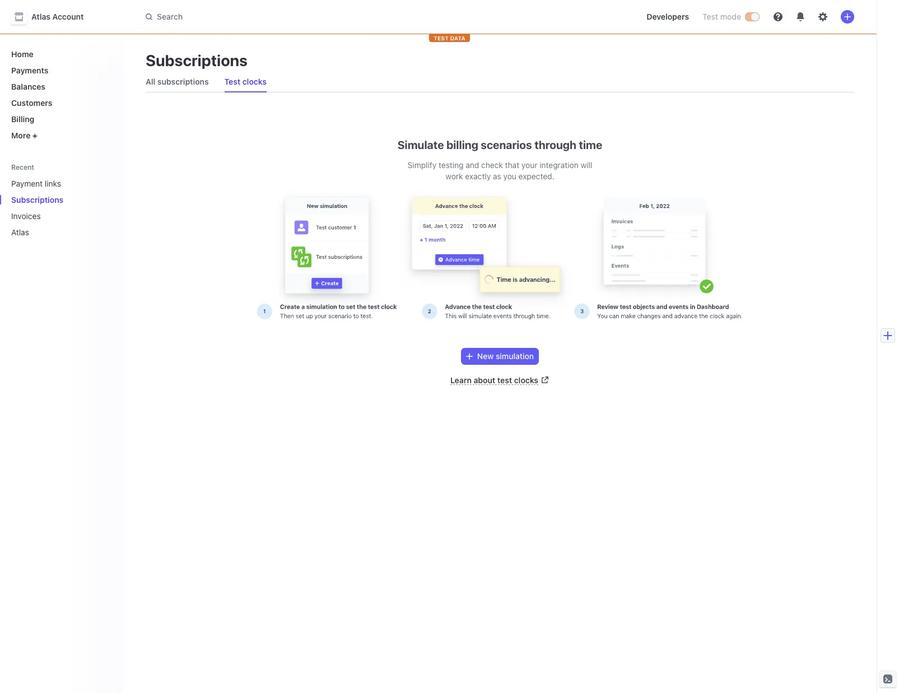 Task type: describe. For each thing, give the bounding box(es) containing it.
home link
[[7, 45, 114, 63]]

payment links link
[[7, 174, 99, 193]]

clocks inside 'link'
[[242, 77, 267, 86]]

customers
[[11, 98, 52, 108]]

simplify
[[408, 160, 437, 170]]

scenarios
[[481, 138, 532, 151]]

atlas for atlas
[[11, 227, 29, 237]]

data
[[450, 35, 466, 41]]

payments
[[11, 66, 48, 75]]

you
[[503, 171, 517, 181]]

simulate billing scenarios through time
[[398, 138, 603, 151]]

test for test mode
[[703, 12, 718, 21]]

test
[[498, 376, 512, 385]]

billing link
[[7, 110, 114, 128]]

test clocks
[[224, 77, 267, 86]]

payments link
[[7, 61, 114, 80]]

learn about test clocks link
[[451, 376, 550, 385]]

subscriptions
[[157, 77, 209, 86]]

settings image
[[819, 12, 828, 21]]

learn about test clocks
[[451, 376, 538, 385]]

all
[[146, 77, 155, 86]]

search
[[157, 12, 183, 21]]

more
[[11, 131, 30, 140]]

payment
[[11, 179, 43, 188]]

help image
[[774, 12, 783, 21]]

test mode
[[703, 12, 741, 21]]

account
[[52, 12, 84, 21]]

svg image
[[466, 353, 473, 360]]

tab list containing all subscriptions
[[141, 72, 855, 92]]

integration
[[540, 160, 579, 170]]

developers
[[647, 12, 689, 21]]

check
[[481, 160, 503, 170]]

through
[[535, 138, 577, 151]]

1 horizontal spatial clocks
[[514, 376, 538, 385]]

Search search field
[[139, 6, 455, 27]]

atlas for atlas account
[[31, 12, 50, 21]]

payment links
[[11, 179, 61, 188]]

simulate
[[398, 138, 444, 151]]

customers link
[[7, 94, 114, 112]]

testing
[[439, 160, 464, 170]]

mode
[[720, 12, 741, 21]]



Task type: locate. For each thing, give the bounding box(es) containing it.
work
[[446, 171, 463, 181]]

test for test clocks
[[224, 77, 240, 86]]

links
[[45, 179, 61, 188]]

atlas link
[[7, 223, 99, 242]]

0 vertical spatial clocks
[[242, 77, 267, 86]]

new
[[477, 351, 494, 361]]

recent element
[[0, 174, 123, 242]]

0 horizontal spatial clocks
[[242, 77, 267, 86]]

0 vertical spatial subscriptions
[[146, 51, 248, 69]]

atlas account
[[31, 12, 84, 21]]

0 horizontal spatial test
[[224, 77, 240, 86]]

test
[[434, 35, 449, 41]]

simplify testing and check that your integration will work exactly as you expected.
[[408, 160, 592, 181]]

1 vertical spatial subscriptions
[[11, 195, 63, 205]]

0 horizontal spatial atlas
[[11, 227, 29, 237]]

subscriptions
[[146, 51, 248, 69], [11, 195, 63, 205]]

all subscriptions link
[[141, 74, 213, 90]]

learn
[[451, 376, 472, 385]]

subscriptions link
[[7, 191, 99, 209]]

that
[[505, 160, 520, 170]]

home
[[11, 49, 33, 59]]

core navigation links element
[[7, 45, 114, 145]]

more +
[[11, 131, 38, 140]]

time
[[579, 138, 603, 151]]

+
[[32, 131, 38, 140]]

test inside "test clocks" 'link'
[[224, 77, 240, 86]]

atlas down the invoices
[[11, 227, 29, 237]]

balances link
[[7, 77, 114, 96]]

about
[[474, 376, 496, 385]]

new simulation
[[477, 351, 534, 361]]

0 horizontal spatial subscriptions
[[11, 195, 63, 205]]

and
[[466, 160, 479, 170]]

test right the subscriptions
[[224, 77, 240, 86]]

billing
[[447, 138, 478, 151]]

1 horizontal spatial subscriptions
[[146, 51, 248, 69]]

subscriptions inside recent element
[[11, 195, 63, 205]]

balances
[[11, 82, 45, 91]]

all subscriptions
[[146, 77, 209, 86]]

test data
[[434, 35, 466, 41]]

1 horizontal spatial test
[[703, 12, 718, 21]]

atlas inside button
[[31, 12, 50, 21]]

invoices
[[11, 211, 41, 221]]

test
[[703, 12, 718, 21], [224, 77, 240, 86]]

recent
[[11, 163, 34, 171]]

atlas
[[31, 12, 50, 21], [11, 227, 29, 237]]

atlas account button
[[11, 9, 95, 25]]

subscriptions up the subscriptions
[[146, 51, 248, 69]]

billing
[[11, 114, 34, 124]]

0 vertical spatial test
[[703, 12, 718, 21]]

your
[[522, 160, 538, 170]]

1 vertical spatial atlas
[[11, 227, 29, 237]]

recent navigation links element
[[0, 162, 123, 242]]

will
[[581, 160, 592, 170]]

0 vertical spatial atlas
[[31, 12, 50, 21]]

test left 'mode'
[[703, 12, 718, 21]]

test clocks link
[[220, 74, 271, 90]]

as
[[493, 171, 501, 181]]

exactly
[[465, 171, 491, 181]]

atlas left account
[[31, 12, 50, 21]]

subscriptions down payment links at the top
[[11, 195, 63, 205]]

developers link
[[642, 8, 694, 26]]

new simulation button
[[462, 349, 539, 364]]

1 vertical spatial clocks
[[514, 376, 538, 385]]

1 vertical spatial test
[[224, 77, 240, 86]]

1 horizontal spatial atlas
[[31, 12, 50, 21]]

Search text field
[[139, 6, 455, 27]]

invoices link
[[7, 207, 99, 225]]

simulation
[[496, 351, 534, 361]]

expected.
[[519, 171, 555, 181]]

clocks
[[242, 77, 267, 86], [514, 376, 538, 385]]

atlas inside recent element
[[11, 227, 29, 237]]

tab list
[[141, 72, 855, 92]]



Task type: vqa. For each thing, say whether or not it's contained in the screenshot.
'ALL'
yes



